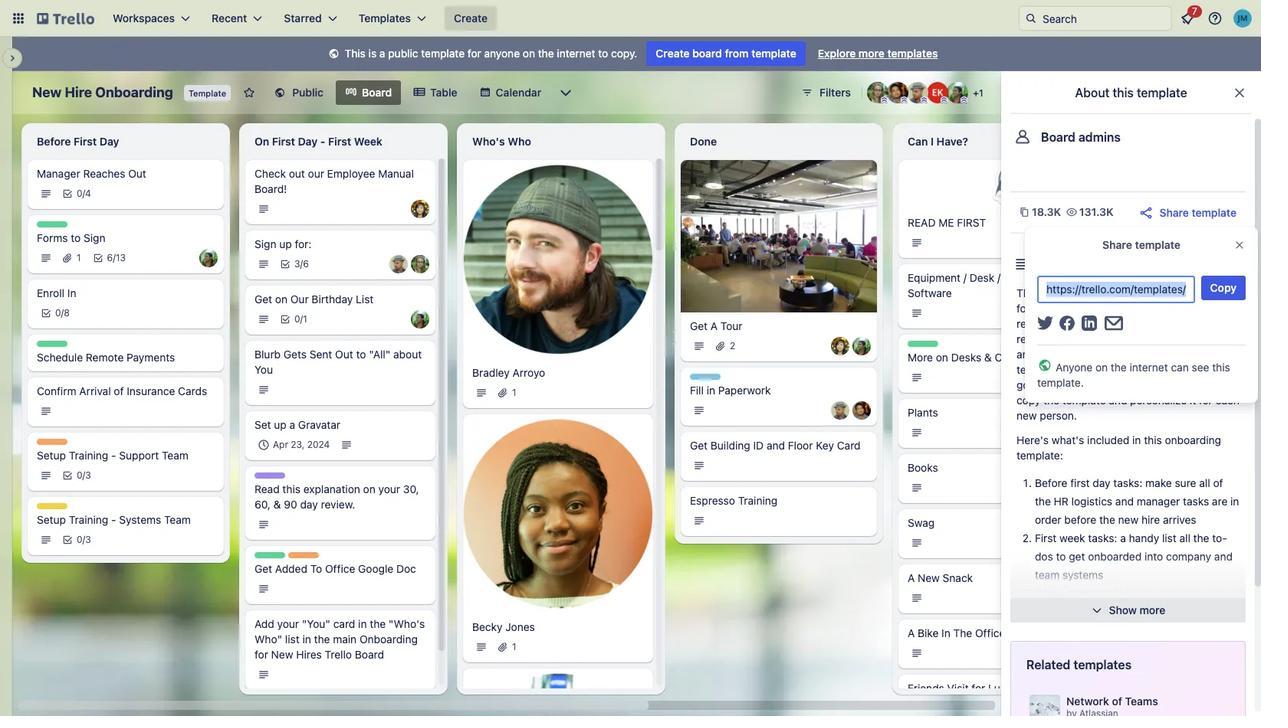 Task type: locate. For each thing, give the bounding box(es) containing it.
this left is
[[345, 47, 366, 60]]

friends
[[908, 682, 945, 695]]

1 vertical spatial -
[[111, 449, 116, 462]]

week
[[354, 135, 383, 148]]

0 horizontal spatial about
[[393, 348, 422, 361]]

card
[[333, 618, 355, 631]]

copy.
[[611, 47, 638, 60]]

3 down for: on the left top
[[294, 258, 300, 270]]

list inside before first day tasks: make sure all of the hr logistics and manager tasks are in order before the new hire arrives first week tasks: a handy list all the to- dos to get onboarded into company and team systems who's who list: help the newbie orient themselves and learn all about the key people they'll encounter at work
[[1162, 532, 1177, 545]]

with
[[1063, 363, 1084, 377]]

day inside text field
[[298, 135, 318, 148]]

a inside before first day tasks: make sure all of the hr logistics and manager tasks are in order before the new hire arrives first week tasks: a handy list all the to- dos to get onboarded into company and team systems who's who list: help the newbie orient themselves and learn all about the key people they'll encounter at work
[[1120, 532, 1126, 545]]

template.
[[1037, 377, 1084, 390]]

this up simply
[[1212, 361, 1231, 374]]

23,
[[291, 439, 305, 451]]

before for before first day
[[37, 135, 71, 148]]

show
[[1109, 604, 1137, 617]]

new left snack
[[918, 572, 940, 585]]

0 vertical spatial templates
[[888, 47, 938, 60]]

board!
[[255, 182, 287, 196]]

0 horizontal spatial amy freiderson (amyfreiderson) image
[[411, 255, 429, 274]]

0 vertical spatial up
[[279, 238, 292, 251]]

on for get on our birthday list
[[275, 293, 288, 306]]

1 vertical spatial hire
[[1142, 514, 1160, 527]]

0 vertical spatial setup
[[37, 449, 66, 462]]

2 horizontal spatial of
[[1213, 477, 1223, 490]]

manager reaches out
[[37, 167, 146, 180]]

0 vertical spatial about
[[393, 348, 422, 361]]

your inside add your "you" card in the "who's who" list in the main onboarding for new hires trello board
[[277, 618, 299, 631]]

1 horizontal spatial about
[[1157, 606, 1186, 619]]

&
[[985, 351, 992, 364], [273, 498, 281, 511]]

more right explore
[[859, 47, 885, 60]]

onboarding up the before first day text box at the top
[[95, 84, 173, 100]]

a up "23,"
[[289, 419, 295, 432]]

2
[[730, 340, 736, 352]]

0 vertical spatial hire
[[1087, 302, 1105, 315]]

1 vertical spatial this
[[1017, 287, 1038, 300]]

1 horizontal spatial templates
[[1074, 659, 1132, 672]]

day up logistics
[[1093, 477, 1111, 490]]

in right included
[[1133, 434, 1141, 447]]

priscilla parjet (priscillaparjet) image
[[947, 82, 968, 104], [411, 311, 429, 329]]

new down copy
[[1017, 409, 1037, 423]]

key
[[816, 439, 834, 452]]

1 vertical spatial to
[[310, 563, 322, 576]]

this inside anyone on the internet can see this template.
[[1212, 361, 1231, 374]]

0 horizontal spatial to
[[310, 563, 322, 576]]

0 vertical spatial list
[[1162, 532, 1177, 545]]

board inside board link
[[362, 86, 392, 99]]

chairs
[[995, 351, 1026, 364]]

to inside this template provides a centralized space for every new hire to tackle all the job- related logistical items and business requirements to get onboarded. to save time and avoid human error, populate this template with all the tasks needed to get going for your company. from there, simply copy the template and personalize it for each new person.
[[1177, 333, 1189, 346]]

1 horizontal spatial sign
[[255, 238, 276, 251]]

our
[[290, 293, 309, 306]]

list inside add your "you" card in the "who's who" list in the main onboarding for new hires trello board
[[285, 633, 300, 646]]

on left our
[[275, 293, 288, 306]]

get added to office google doc
[[255, 563, 416, 576]]

get on our birthday list
[[255, 293, 374, 306]]

/ down enroll in
[[61, 307, 64, 319]]

first inside before first day tasks: make sure all of the hr logistics and manager tasks are in order before the new hire arrives first week tasks: a handy list all the to- dos to get onboarded into company and team systems who's who list: help the newbie orient themselves and learn all about the key people they'll encounter at work
[[1035, 532, 1057, 545]]

setup training - support team
[[37, 449, 189, 462]]

on right more
[[936, 351, 949, 364]]

1 vertical spatial create
[[656, 47, 690, 60]]

about inside blurb gets sent out to "all" about you
[[393, 348, 422, 361]]

2 day from the left
[[298, 135, 318, 148]]

get building id and floor key card
[[690, 439, 861, 452]]

1 vertical spatial new
[[1017, 409, 1037, 423]]

0 horizontal spatial hire
[[1087, 302, 1105, 315]]

this member is an admin of this workspace. image left the +
[[961, 97, 968, 104]]

2 setup from the top
[[37, 514, 66, 527]]

out right sent
[[335, 348, 353, 361]]

1 vertical spatial internet
[[1130, 361, 1168, 374]]

a left bike
[[908, 627, 915, 640]]

your left the 30,
[[378, 483, 400, 496]]

0 vertical spatial training
[[69, 449, 108, 462]]

color: purple, title: "project requires design" element
[[255, 473, 285, 479]]

chris temperson (christemperson) image
[[831, 402, 850, 420]]

1 horizontal spatial who
[[1069, 587, 1091, 600]]

to up "email" icon
[[1108, 302, 1118, 315]]

create inside button
[[454, 12, 488, 25]]

setup inside setup training - systems team link
[[37, 514, 66, 527]]

training inside setup training - systems team link
[[69, 514, 108, 527]]

0 / 3
[[77, 470, 91, 482], [77, 534, 91, 546]]

1 horizontal spatial more
[[1140, 604, 1166, 617]]

0 down setup training - support team at the bottom of page
[[77, 470, 82, 482]]

who down systems
[[1069, 587, 1091, 600]]

read me first
[[908, 216, 986, 229]]

first
[[1071, 477, 1090, 490]]

0 vertical spatial your
[[1064, 379, 1086, 392]]

new inside add your "you" card in the "who's who" list in the main onboarding for new hires trello board
[[271, 649, 293, 662]]

1 vertical spatial out
[[335, 348, 353, 361]]

for inside add your "you" card in the "who's who" list in the main onboarding for new hires trello board
[[255, 649, 268, 662]]

onboarded.
[[1117, 333, 1174, 346]]

new left "hire"
[[32, 84, 62, 100]]

Who's Who text field
[[463, 130, 659, 154]]

up for for:
[[279, 238, 292, 251]]

before inside before first day tasks: make sure all of the hr logistics and manager tasks are in order before the new hire arrives first week tasks: a handy list all the to- dos to get onboarded into company and team systems who's who list: help the newbie orient themselves and learn all about the key people they'll encounter at work
[[1035, 477, 1068, 490]]

0 vertical spatial share template
[[1160, 206, 1237, 219]]

a
[[380, 47, 385, 60], [1132, 287, 1138, 300], [289, 419, 295, 432], [1120, 532, 1126, 545]]

training
[[69, 449, 108, 462], [738, 494, 778, 507], [69, 514, 108, 527]]

1 day from the left
[[100, 135, 119, 148]]

1 vertical spatial office
[[975, 627, 1006, 640]]

dos
[[1035, 551, 1053, 564]]

to left copy. at the top
[[598, 47, 608, 60]]

- for setup training - systems team
[[111, 514, 116, 527]]

0 horizontal spatial day
[[300, 498, 318, 511]]

day
[[100, 135, 119, 148], [298, 135, 318, 148]]

star or unstar board image
[[243, 87, 256, 99]]

create for create board from template
[[656, 47, 690, 60]]

to inside blurb gets sent out to "all" about you
[[356, 348, 366, 361]]

day up our on the top
[[298, 135, 318, 148]]

in inside before first day tasks: make sure all of the hr logistics and manager tasks are in order before the new hire arrives first week tasks: a handy list all the to- dos to get onboarded into company and team systems who's who list: help the newbie orient themselves and learn all about the key people they'll encounter at work
[[1231, 495, 1240, 508]]

/ down setup training - systems team
[[82, 534, 85, 546]]

arrives
[[1163, 514, 1197, 527]]

2 horizontal spatial your
[[1064, 379, 1086, 392]]

equipment
[[908, 271, 961, 284]]

day up reaches
[[100, 135, 119, 148]]

to-
[[1213, 532, 1227, 545]]

2 vertical spatial new
[[1119, 514, 1139, 527]]

a new snack link
[[908, 571, 1080, 587]]

chris temperson (christemperson) image
[[907, 82, 929, 104], [390, 255, 408, 274]]

to down share on linkedin image on the right top
[[1085, 333, 1095, 346]]

about inside before first day tasks: make sure all of the hr logistics and manager tasks are in order before the new hire arrives first week tasks: a handy list all the to- dos to get onboarded into company and team systems who's who list: help the newbie orient themselves and learn all about the key people they'll encounter at work
[[1157, 606, 1186, 619]]

training inside setup training - support team link
[[69, 449, 108, 462]]

templates up the network of teams
[[1074, 659, 1132, 672]]

priscilla parjet (priscillaparjet) image left more
[[853, 337, 871, 356]]

this member is an admin of this workspace. image down explore more templates link
[[881, 97, 888, 104]]

set
[[255, 419, 271, 432]]

apr 23, 2024
[[273, 439, 330, 451]]

0 vertical spatial office
[[325, 563, 355, 576]]

anyone
[[1056, 361, 1093, 374]]

enroll
[[37, 287, 64, 300]]

for left anyone
[[468, 47, 481, 60]]

3 down setup training - systems team
[[85, 534, 91, 546]]

andre gorte (andregorte) image
[[853, 402, 871, 420]]

more inside button
[[1140, 604, 1166, 617]]

list
[[1162, 532, 1177, 545], [285, 633, 300, 646]]

0 horizontal spatial internet
[[557, 47, 595, 60]]

avoid
[[1038, 348, 1064, 361]]

human
[[1067, 348, 1101, 361]]

onboarding down "who's
[[360, 633, 418, 646]]

show more
[[1109, 604, 1166, 617]]

day
[[1093, 477, 1111, 490], [300, 498, 318, 511]]

set up a gravatar
[[255, 419, 341, 432]]

3 for setup training - systems team
[[85, 534, 91, 546]]

1 horizontal spatial onboarding
[[360, 633, 418, 646]]

1 setup from the top
[[37, 449, 66, 462]]

day for reaches
[[100, 135, 119, 148]]

google
[[358, 563, 394, 576]]

1 vertical spatial color: orange, title: "support team" element
[[288, 553, 319, 559]]

1 vertical spatial 0 / 3
[[77, 534, 91, 546]]

0 horizontal spatial day
[[100, 135, 119, 148]]

team
[[162, 449, 189, 462], [164, 514, 191, 527]]

up left for: on the left top
[[279, 238, 292, 251]]

0 horizontal spatial more
[[859, 47, 885, 60]]

2 vertical spatial board
[[355, 649, 384, 662]]

0 / 3 for support
[[77, 470, 91, 482]]

on right explanation
[[363, 483, 376, 496]]

books link
[[908, 461, 1080, 476]]

save
[[1191, 333, 1214, 346]]

1 horizontal spatial share
[[1160, 206, 1189, 219]]

out inside manager reaches out link
[[128, 167, 146, 180]]

share template up close popover "image"
[[1160, 206, 1237, 219]]

set up a gravatar link
[[255, 418, 426, 433]]

logistical
[[1054, 317, 1098, 330]]

priscilla parjet (priscillaparjet) image
[[199, 249, 218, 268], [853, 337, 871, 356]]

of up the are
[[1213, 477, 1223, 490]]

blurb gets sent out to "all" about you
[[255, 348, 422, 377]]

1 vertical spatial who
[[1069, 587, 1091, 600]]

1 vertical spatial day
[[300, 498, 318, 511]]

0 / 3 down setup training - systems team
[[77, 534, 91, 546]]

and left avoid
[[1017, 348, 1035, 361]]

template up close popover "image"
[[1192, 206, 1237, 219]]

tasks: left make
[[1114, 477, 1143, 490]]

about down newbie
[[1157, 606, 1186, 619]]

"all"
[[369, 348, 391, 361]]

training for espresso training
[[738, 494, 778, 507]]

desks
[[951, 351, 982, 364]]

Search field
[[1037, 7, 1172, 30]]

amy freiderson (amyfreiderson) image
[[867, 82, 889, 104], [411, 255, 429, 274]]

training inside espresso training 'link'
[[738, 494, 778, 507]]

1 vertical spatial about
[[1157, 606, 1186, 619]]

- for setup training - support team
[[111, 449, 116, 462]]

1 horizontal spatial tasks
[[1183, 495, 1209, 508]]

sign right forms
[[84, 232, 105, 245]]

1 horizontal spatial amy freiderson (amyfreiderson) image
[[867, 82, 889, 104]]

up
[[279, 238, 292, 251], [274, 419, 287, 432]]

all right sure
[[1200, 477, 1211, 490]]

1 horizontal spatial get
[[1098, 333, 1114, 346]]

email image
[[1105, 316, 1123, 331]]

day inside the "read this explanation on your 30, 60, & 90 day review."
[[300, 498, 318, 511]]

customize views image
[[558, 85, 574, 100]]

0 vertical spatial priscilla parjet (priscillaparjet) image
[[199, 249, 218, 268]]

a for a bike in the office
[[908, 627, 915, 640]]

0 vertical spatial onboarding
[[95, 84, 173, 100]]

for right visit on the right bottom of page
[[972, 682, 986, 695]]

team for setup training - systems team
[[164, 514, 191, 527]]

/ down the forms to sign link
[[113, 252, 116, 264]]

this member is an admin of this workspace. image
[[881, 97, 888, 104], [901, 97, 908, 104], [921, 97, 928, 104], [961, 97, 968, 104]]

to right added
[[310, 563, 322, 576]]

more for show
[[1140, 604, 1166, 617]]

Board name text field
[[25, 81, 181, 105]]

1 vertical spatial up
[[274, 419, 287, 432]]

internet
[[557, 47, 595, 60], [1130, 361, 1168, 374]]

1 vertical spatial priscilla parjet (priscillaparjet) image
[[853, 337, 871, 356]]

on inside the "read this explanation on your 30, 60, & 90 day review."
[[363, 483, 376, 496]]

color: green, title: "remote employees" element for more
[[908, 341, 939, 347]]

to right dos
[[1056, 551, 1066, 564]]

0 vertical spatial new
[[32, 84, 62, 100]]

back to home image
[[37, 6, 94, 31]]

templates up andre gorte (andregorte) icon
[[888, 47, 938, 60]]

get for get added to office google doc
[[255, 563, 272, 576]]

1 vertical spatial more
[[1140, 604, 1166, 617]]

of left teams
[[1112, 695, 1123, 709]]

before
[[37, 135, 71, 148], [1035, 477, 1068, 490]]

learn
[[1116, 606, 1140, 619]]

in left the progress
[[690, 374, 698, 386]]

explore more templates link
[[809, 41, 947, 66]]

more on desks & chairs
[[908, 351, 1026, 364]]

1 vertical spatial setup
[[37, 514, 66, 527]]

None field
[[1037, 276, 1195, 304]]

setup inside setup training - support team link
[[37, 449, 66, 462]]

4 this member is an admin of this workspace. image from the left
[[961, 97, 968, 104]]

up inside 'link'
[[279, 238, 292, 251]]

color: sky, title: "in progress" element
[[690, 374, 740, 386]]

id
[[753, 439, 764, 452]]

this up 90
[[283, 483, 301, 496]]

1 vertical spatial in
[[690, 374, 698, 386]]

in left the
[[942, 627, 951, 640]]

3 down setup training - support team at the bottom of page
[[85, 470, 91, 482]]

office inside get added to office google doc link
[[325, 563, 355, 576]]

first left week
[[328, 135, 351, 148]]

On First Day - First Week text field
[[245, 130, 442, 154]]

& right desks at the right of page
[[985, 351, 992, 364]]

0 / 3 down setup training - support team at the bottom of page
[[77, 470, 91, 482]]

0 vertical spatial board
[[362, 86, 392, 99]]

0 vertical spatial tasks:
[[1114, 477, 1143, 490]]

going
[[1017, 379, 1045, 392]]

color: green, title: "remote employees" element up schedule
[[37, 341, 67, 347]]

in inside in progress fill in paperwork
[[707, 384, 715, 397]]

internet inside anyone on the internet can see this template.
[[1130, 361, 1168, 374]]

1 vertical spatial chris temperson (christemperson) image
[[390, 255, 408, 274]]

this down headphones
[[1017, 287, 1038, 300]]

0 vertical spatial this
[[345, 47, 366, 60]]

0 vertical spatial samantha pivlot (samanthapivlot) image
[[411, 200, 429, 219]]

0 horizontal spatial priscilla parjet (priscillaparjet) image
[[411, 311, 429, 329]]

0 horizontal spatial sign
[[84, 232, 105, 245]]

color: green, title: "remote employees" element
[[37, 222, 67, 228], [37, 341, 67, 347], [908, 341, 939, 347], [255, 553, 285, 559]]

out
[[289, 167, 305, 180]]

2 0 / 3 from the top
[[77, 534, 91, 546]]

business
[[1152, 317, 1196, 330]]

new inside text field
[[32, 84, 62, 100]]

1 vertical spatial amy freiderson (amyfreiderson) image
[[411, 255, 429, 274]]

1 vertical spatial of
[[1213, 477, 1223, 490]]

0 vertical spatial more
[[859, 47, 885, 60]]

3 / 6
[[294, 258, 309, 270]]

the
[[538, 47, 554, 60], [1168, 302, 1184, 315], [1111, 361, 1127, 374], [1101, 363, 1117, 377], [1044, 394, 1060, 407], [1035, 495, 1051, 508], [1100, 514, 1116, 527], [1194, 532, 1210, 545], [1139, 587, 1155, 600], [1189, 606, 1205, 619], [370, 618, 386, 631], [314, 633, 330, 646]]

add your "you" card in the "who's who" list in the main onboarding for new hires trello board
[[255, 618, 425, 662]]

a for a new snack
[[908, 572, 915, 585]]

color: green, title: "remote employees" element up forms
[[37, 222, 67, 228]]

1 horizontal spatial of
[[1112, 695, 1123, 709]]

this inside this template provides a centralized space for every new hire to tackle all the job- related logistical items and business requirements to get onboarded. to save time and avoid human error, populate this template with all the tasks needed to get going for your company. from there, simply copy the template and personalize it for each new person.
[[1017, 287, 1038, 300]]

hire inside before first day tasks: make sure all of the hr logistics and manager tasks are in order before the new hire arrives first week tasks: a handy list all the to- dos to get onboarded into company and team systems who's who list: help the newbie orient themselves and learn all about the key people they'll encounter at work
[[1142, 514, 1160, 527]]

board for board
[[362, 86, 392, 99]]

day inside before first day tasks: make sure all of the hr logistics and manager tasks are in order before the new hire arrives first week tasks: a handy list all the to- dos to get onboarded into company and team systems who's who list: help the newbie orient themselves and learn all about the key people they'll encounter at work
[[1093, 477, 1111, 490]]

share on twitter image
[[1037, 317, 1054, 330]]

1 horizontal spatial in
[[690, 374, 698, 386]]

color: orange, title: "support team" element down confirm at the left of page
[[37, 439, 67, 446]]

a left snack
[[908, 572, 915, 585]]

gravatar
[[298, 419, 341, 432]]

before inside text box
[[37, 135, 71, 148]]

samantha pivlot (samanthapivlot) image down manual on the top left
[[411, 200, 429, 219]]

jeremy miller (jeremymiller198) image
[[1234, 9, 1252, 28]]

1 vertical spatial a
[[908, 572, 915, 585]]

1 vertical spatial team
[[164, 514, 191, 527]]

new hire onboarding
[[32, 84, 173, 100]]

to inside before first day tasks: make sure all of the hr logistics and manager tasks are in order before the new hire arrives first week tasks: a handy list all the to- dos to get onboarded into company and team systems who's who list: help the newbie orient themselves and learn all about the key people they'll encounter at work
[[1056, 551, 1066, 564]]

0 horizontal spatial who
[[508, 135, 531, 148]]

0 vertical spatial in
[[67, 287, 76, 300]]

0 vertical spatial -
[[320, 135, 325, 148]]

1 horizontal spatial hire
[[1142, 514, 1160, 527]]

setup for setup training - systems team
[[37, 514, 66, 527]]

this member is an admin of this workspace. image for the right chris temperson (christemperson) icon
[[921, 97, 928, 104]]

1 horizontal spatial to
[[1177, 333, 1189, 346]]

4
[[85, 188, 91, 199]]

snack
[[943, 572, 973, 585]]

0 vertical spatial tasks
[[1120, 363, 1146, 377]]

6 down for: on the left top
[[303, 258, 309, 270]]

2 vertical spatial 3
[[85, 534, 91, 546]]

2 vertical spatial a
[[908, 627, 915, 640]]

1 this member is an admin of this workspace. image from the left
[[881, 97, 888, 104]]

this inside here's what's included in this onboarding template:
[[1144, 434, 1162, 447]]

get for get on our birthday list
[[255, 293, 272, 306]]

2 vertical spatial your
[[277, 618, 299, 631]]

2024
[[307, 439, 330, 451]]

0 vertical spatial 0 / 3
[[77, 470, 91, 482]]

2 vertical spatial get
[[1069, 551, 1085, 564]]

training for setup training - systems team
[[69, 514, 108, 527]]

color: green, title: "remote employees" element for forms
[[37, 222, 67, 228]]

1 horizontal spatial priscilla parjet (priscillaparjet) image
[[947, 82, 968, 104]]

this for this is a public template for anyone on the internet to copy.
[[345, 47, 366, 60]]

search image
[[1025, 12, 1037, 25]]

sign up for: link
[[255, 237, 426, 252]]

office right the
[[975, 627, 1006, 640]]

2 vertical spatial new
[[271, 649, 293, 662]]

1 0 / 3 from the top
[[77, 470, 91, 482]]

more up at
[[1140, 604, 1166, 617]]

0 horizontal spatial get
[[1069, 551, 1085, 564]]

color: orange, title: "support team" element up added
[[288, 553, 319, 559]]

this template provides a centralized space for every new hire to tackle all the job- related logistical items and business requirements to get onboarded. to save time and avoid human error, populate this template with all the tasks needed to get going for your company. from there, simply copy the template and personalize it for each new person.
[[1017, 287, 1240, 423]]

in progress fill in paperwork
[[690, 374, 771, 397]]

new down who"
[[271, 649, 293, 662]]

in right the are
[[1231, 495, 1240, 508]]

2 this member is an admin of this workspace. image from the left
[[901, 97, 908, 104]]

blurb
[[255, 348, 281, 361]]

in up 8
[[67, 287, 76, 300]]

tasks:
[[1114, 477, 1143, 490], [1088, 532, 1118, 545]]

on up company.
[[1096, 361, 1108, 374]]

office left google
[[325, 563, 355, 576]]

samantha pivlot (samanthapivlot) image
[[411, 200, 429, 219], [831, 337, 850, 356]]

chris temperson (christemperson) image down sign up for: 'link'
[[390, 255, 408, 274]]

samantha pivlot (samanthapivlot) image up chris temperson (christemperson) image
[[831, 337, 850, 356]]

this left onboarding
[[1144, 434, 1162, 447]]

your down with
[[1064, 379, 1086, 392]]

1 down jones
[[512, 642, 517, 653]]

public button
[[265, 81, 333, 105]]

a up onboarded
[[1120, 532, 1126, 545]]

key
[[1208, 606, 1225, 619]]

to down business
[[1177, 333, 1189, 346]]

template inside button
[[1192, 206, 1237, 219]]

90
[[284, 498, 297, 511]]

who inside text field
[[508, 135, 531, 148]]

for right it at the right bottom of page
[[1199, 394, 1213, 407]]

the inside anyone on the internet can see this template.
[[1111, 361, 1127, 374]]

3 this member is an admin of this workspace. image from the left
[[921, 97, 928, 104]]

-
[[320, 135, 325, 148], [111, 449, 116, 462], [111, 514, 116, 527]]

1 vertical spatial share
[[1103, 238, 1133, 252]]

1 vertical spatial 3
[[85, 470, 91, 482]]

payments
[[127, 351, 175, 364]]

card
[[837, 439, 861, 452]]

color: orange, title: "support team" element
[[37, 439, 67, 446], [288, 553, 319, 559]]

1 horizontal spatial before
[[1035, 477, 1068, 490]]

0 horizontal spatial your
[[277, 618, 299, 631]]

before up manager
[[37, 135, 71, 148]]

get left tour at the right of page
[[690, 320, 708, 333]]

about right "all"
[[393, 348, 422, 361]]

1 vertical spatial new
[[918, 572, 940, 585]]

read
[[908, 216, 936, 229]]

- up our on the top
[[320, 135, 325, 148]]

sign inside 'link'
[[255, 238, 276, 251]]

Before First Day text field
[[28, 130, 224, 154]]

day inside text box
[[100, 135, 119, 148]]

on inside anyone on the internet can see this template.
[[1096, 361, 1108, 374]]

/ down manager reaches out
[[82, 188, 85, 199]]

tasks: up onboarded
[[1088, 532, 1118, 545]]

up inside "link"
[[274, 419, 287, 432]]

2 horizontal spatial new
[[918, 572, 940, 585]]



Task type: describe. For each thing, give the bounding box(es) containing it.
on for anyone on the internet can see this template.
[[1096, 361, 1108, 374]]

primary element
[[0, 0, 1261, 37]]

2 horizontal spatial in
[[942, 627, 951, 640]]

0 down our
[[294, 314, 300, 325]]

template right from
[[752, 47, 797, 60]]

this inside the "read this explanation on your 30, 60, & 90 day review."
[[283, 483, 301, 496]]

color: green, title: "remote employees" element up added
[[255, 553, 285, 559]]

1 horizontal spatial color: orange, title: "support team" element
[[288, 553, 319, 559]]

template up "going"
[[1017, 363, 1060, 377]]

read this explanation on your 30, 60, & 90 day review.
[[255, 483, 419, 511]]

equipment / desk / headphones / software link
[[908, 271, 1080, 301]]

person.
[[1040, 409, 1077, 423]]

gets
[[284, 348, 307, 361]]

board for board admins
[[1041, 130, 1076, 144]]

Can I Have? text field
[[899, 130, 1095, 154]]

list
[[356, 293, 374, 306]]

admins
[[1079, 130, 1121, 144]]

all down centralized at the right
[[1154, 302, 1165, 315]]

more
[[908, 351, 933, 364]]

on right anyone
[[523, 47, 535, 60]]

in inside here's what's included in this onboarding template:
[[1133, 434, 1141, 447]]

this inside this template provides a centralized space for every new hire to tackle all the job- related logistical items and business requirements to get onboarded. to save time and avoid human error, populate this template with all the tasks needed to get going for your company. from there, simply copy the template and personalize it for each new person.
[[1179, 348, 1198, 361]]

/ down our
[[300, 314, 303, 325]]

0 vertical spatial priscilla parjet (priscillaparjet) image
[[947, 82, 968, 104]]

up for a
[[274, 419, 287, 432]]

0 left 4
[[77, 188, 82, 199]]

1 horizontal spatial 6
[[303, 258, 309, 270]]

ellie kulick (elliekulick2) image
[[927, 82, 949, 104]]

get for get a tour
[[690, 320, 708, 333]]

of inside before first day tasks: make sure all of the hr logistics and manager tasks are in order before the new hire arrives first week tasks: a handy list all the to- dos to get onboarded into company and team systems who's who list: help the newbie orient themselves and learn all about the key people they'll encounter at work
[[1213, 477, 1223, 490]]

1 down bradley arroyo
[[512, 387, 517, 399]]

themselves
[[1035, 606, 1092, 619]]

enroll in
[[37, 287, 76, 300]]

copy
[[1211, 281, 1237, 294]]

share inside button
[[1160, 206, 1189, 219]]

training for setup training - support team
[[69, 449, 108, 462]]

confirm arrival of insurance cards
[[37, 385, 207, 398]]

new inside before first day tasks: make sure all of the hr logistics and manager tasks are in order before the new hire arrives first week tasks: a handy list all the to- dos to get onboarded into company and team systems who's who list: help the newbie orient themselves and learn all about the key people they'll encounter at work
[[1119, 514, 1139, 527]]

template down template.
[[1063, 394, 1106, 407]]

items
[[1101, 317, 1128, 330]]

get inside before first day tasks: make sure all of the hr logistics and manager tasks are in order before the new hire arrives first week tasks: a handy list all the to- dos to get onboarded into company and team systems who's who list: help the newbie orient themselves and learn all about the key people they'll encounter at work
[[1069, 551, 1085, 564]]

0 vertical spatial a
[[711, 320, 718, 333]]

your inside this template provides a centralized space for every new hire to tackle all the job- related logistical items and business requirements to get onboarded. to save time and avoid human error, populate this template with all the tasks needed to get going for your company. from there, simply copy the template and personalize it for each new person.
[[1064, 379, 1086, 392]]

0 horizontal spatial samantha pivlot (samanthapivlot) image
[[411, 200, 429, 219]]

add your "you" card in the "who's who" list in the main onboarding for new hires trello board link
[[255, 617, 426, 663]]

to up there,
[[1189, 363, 1199, 377]]

filters button
[[797, 81, 856, 105]]

get a tour link
[[690, 319, 868, 334]]

0 left 8
[[55, 307, 61, 319]]

+ 1
[[973, 87, 984, 99]]

check out our employee manual board!
[[255, 167, 414, 196]]

becky jones link
[[472, 620, 644, 636]]

public
[[388, 47, 418, 60]]

hr
[[1054, 495, 1069, 508]]

anyone on the internet can see this template.
[[1037, 361, 1231, 390]]

this member is an admin of this workspace. image for andre gorte (andregorte) icon
[[901, 97, 908, 104]]

first inside text box
[[74, 135, 97, 148]]

0 vertical spatial 3
[[294, 258, 300, 270]]

templates
[[359, 12, 411, 25]]

each
[[1216, 394, 1240, 407]]

systems
[[1063, 569, 1104, 582]]

sm image
[[326, 47, 342, 62]]

day for out
[[298, 135, 318, 148]]

paperwork
[[718, 384, 771, 397]]

get building id and floor key card link
[[690, 438, 868, 454]]

done
[[690, 135, 717, 148]]

share template inside button
[[1160, 206, 1237, 219]]

confirm arrival of insurance cards link
[[37, 384, 215, 400]]

2 vertical spatial of
[[1112, 695, 1123, 709]]

7 notifications image
[[1179, 9, 1197, 28]]

& inside the "read this explanation on your 30, 60, & 90 day review."
[[273, 498, 281, 511]]

before first day
[[37, 135, 119, 148]]

0 horizontal spatial of
[[114, 385, 124, 398]]

in inside in progress fill in paperwork
[[690, 374, 698, 386]]

+
[[973, 87, 979, 99]]

recent
[[212, 12, 247, 25]]

1 horizontal spatial samantha pivlot (samanthapivlot) image
[[831, 337, 850, 356]]

from
[[1139, 379, 1165, 392]]

a right is
[[380, 47, 385, 60]]

orient
[[1196, 587, 1225, 600]]

remote
[[86, 351, 124, 364]]

first right on
[[272, 135, 295, 148]]

first
[[957, 216, 986, 229]]

0 vertical spatial internet
[[557, 47, 595, 60]]

software
[[908, 287, 952, 300]]

tackle
[[1121, 302, 1151, 315]]

onboarding inside add your "you" card in the "who's who" list in the main onboarding for new hires trello board
[[360, 633, 418, 646]]

reaches
[[83, 167, 125, 180]]

/ down setup training - support team at the bottom of page
[[82, 470, 85, 482]]

office inside a bike in the office link
[[975, 627, 1006, 640]]

1 right this member is an admin of this workspace. icon
[[979, 87, 984, 99]]

color: yellow, title: "systems team" element
[[37, 504, 67, 510]]

on
[[255, 135, 269, 148]]

workspaces button
[[104, 6, 199, 31]]

out inside blurb gets sent out to "all" about you
[[335, 348, 353, 361]]

swag link
[[908, 516, 1080, 531]]

this right about on the right
[[1113, 86, 1134, 100]]

your inside the "read this explanation on your 30, 60, & 90 day review."
[[378, 483, 400, 496]]

board inside add your "you" card in the "who's who" list in the main onboarding for new hires trello board
[[355, 649, 384, 662]]

18.3k
[[1032, 206, 1061, 219]]

table
[[430, 86, 458, 99]]

onboarding inside text field
[[95, 84, 173, 100]]

create board from template
[[656, 47, 797, 60]]

8
[[64, 307, 70, 319]]

arrival
[[79, 385, 111, 398]]

open information menu image
[[1208, 11, 1223, 26]]

in right card
[[358, 618, 367, 631]]

tasks inside before first day tasks: make sure all of the hr logistics and manager tasks are in order before the new hire arrives first week tasks: a handy list all the to- dos to get onboarded into company and team systems who's who list: help the newbie orient themselves and learn all about the key people they'll encounter at work
[[1183, 495, 1209, 508]]

workspaces
[[113, 12, 175, 25]]

board link
[[336, 81, 401, 105]]

it
[[1190, 394, 1196, 407]]

week
[[1060, 532, 1086, 545]]

i
[[931, 135, 934, 148]]

/ right desk at the top right
[[998, 271, 1001, 284]]

a inside "link"
[[289, 419, 295, 432]]

0 vertical spatial new
[[1063, 302, 1084, 315]]

this member is an admin of this workspace. image
[[941, 97, 948, 104]]

0 horizontal spatial new
[[1017, 409, 1037, 423]]

1 vertical spatial priscilla parjet (priscillaparjet) image
[[411, 311, 429, 329]]

copy button
[[1201, 276, 1246, 301]]

who inside before first day tasks: make sure all of the hr logistics and manager tasks are in order before the new hire arrives first week tasks: a handy list all the to- dos to get onboarded into company and team systems who's who list: help the newbie orient themselves and learn all about the key people they'll encounter at work
[[1069, 587, 1091, 600]]

space
[[1199, 287, 1229, 300]]

and down to-
[[1215, 551, 1233, 564]]

for up the related
[[1017, 302, 1031, 315]]

for right "going"
[[1047, 379, 1061, 392]]

template up every at right
[[1041, 287, 1084, 300]]

systems
[[119, 514, 161, 527]]

before for before first day tasks: make sure all of the hr logistics and manager tasks are in order before the new hire arrives first week tasks: a handy list all the to- dos to get onboarded into company and team systems who's who list: help the newbie orient themselves and learn all about the key people they'll encounter at work
[[1035, 477, 1068, 490]]

hire inside this template provides a centralized space for every new hire to tackle all the job- related logistical items and business requirements to get onboarded. to save time and avoid human error, populate this template with all the tasks needed to get going for your company. from there, simply copy the template and personalize it for each new person.
[[1087, 302, 1105, 315]]

and down the list:
[[1094, 606, 1113, 619]]

to right forms
[[71, 232, 81, 245]]

copy
[[1017, 394, 1041, 407]]

0 down setup training - systems team
[[77, 534, 82, 546]]

share on linkedin image
[[1082, 316, 1097, 331]]

onboarded
[[1088, 551, 1142, 564]]

template
[[189, 88, 226, 98]]

added
[[275, 563, 307, 576]]

on for more on desks & chairs
[[936, 351, 949, 364]]

Done text field
[[681, 130, 877, 154]]

teams
[[1125, 695, 1158, 709]]

more on desks & chairs link
[[908, 350, 1080, 366]]

calendar link
[[470, 81, 551, 105]]

0 vertical spatial get
[[1098, 333, 1114, 346]]

starred
[[284, 12, 322, 25]]

1 horizontal spatial priscilla parjet (priscillaparjet) image
[[853, 337, 871, 356]]

more for explore
[[859, 47, 885, 60]]

0 horizontal spatial in
[[67, 287, 76, 300]]

3 for setup training - support team
[[85, 470, 91, 482]]

into
[[1145, 551, 1163, 564]]

1 vertical spatial tasks:
[[1088, 532, 1118, 545]]

1 horizontal spatial &
[[985, 351, 992, 364]]

and right id
[[767, 439, 785, 452]]

1 down our
[[303, 314, 307, 325]]

espresso
[[690, 494, 735, 507]]

0 horizontal spatial share
[[1103, 238, 1133, 252]]

60,
[[255, 498, 271, 511]]

review.
[[321, 498, 355, 511]]

andre gorte (andregorte) image
[[887, 82, 909, 104]]

this for this template provides a centralized space for every new hire to tackle all the job- related logistical items and business requirements to get onboarded. to save time and avoid human error, populate this template with all the tasks needed to get going for your company. from there, simply copy the template and personalize it for each new person.
[[1017, 287, 1038, 300]]

1 vertical spatial get
[[1202, 363, 1218, 377]]

close popover image
[[1234, 239, 1246, 252]]

/ left desk at the top right
[[964, 271, 967, 284]]

color: green, title: "remote employees" element for schedule
[[37, 341, 67, 347]]

friends visit for lunch
[[908, 682, 1019, 695]]

0 horizontal spatial color: orange, title: "support team" element
[[37, 439, 67, 446]]

equipment / desk / headphones / software
[[908, 271, 1073, 300]]

0 horizontal spatial chris temperson (christemperson) image
[[390, 255, 408, 274]]

all up company
[[1180, 532, 1191, 545]]

/ down for: on the left top
[[300, 258, 303, 270]]

related templates
[[1027, 659, 1132, 672]]

1 down forms to sign
[[77, 252, 81, 264]]

0 / 3 for systems
[[77, 534, 91, 546]]

"you"
[[302, 618, 330, 631]]

get for get building id and floor key card
[[690, 439, 708, 452]]

logistics
[[1072, 495, 1113, 508]]

is
[[369, 47, 377, 60]]

setup training - support team link
[[37, 449, 215, 464]]

for:
[[295, 238, 312, 251]]

in up the hires
[[302, 633, 311, 646]]

template right about on the right
[[1137, 86, 1187, 100]]

and down tackle
[[1131, 317, 1149, 330]]

1 vertical spatial templates
[[1074, 659, 1132, 672]]

create for create
[[454, 12, 488, 25]]

/ right headphones
[[1069, 271, 1073, 284]]

me
[[939, 216, 954, 229]]

cards
[[178, 385, 207, 398]]

and down company.
[[1109, 394, 1128, 407]]

recent button
[[202, 6, 272, 31]]

0 horizontal spatial templates
[[888, 47, 938, 60]]

manager reaches out link
[[37, 166, 215, 182]]

share on facebook image
[[1059, 316, 1075, 331]]

make
[[1146, 477, 1172, 490]]

0 horizontal spatial 6
[[107, 252, 113, 264]]

schedule remote payments link
[[37, 350, 215, 366]]

1 vertical spatial share template
[[1103, 238, 1181, 252]]

tasks inside this template provides a centralized space for every new hire to tackle all the job- related logistical items and business requirements to get onboarded. to save time and avoid human error, populate this template with all the tasks needed to get going for your company. from there, simply copy the template and personalize it for each new person.
[[1120, 363, 1146, 377]]

this member is an admin of this workspace. image for priscilla parjet (priscillaparjet) image to the top
[[961, 97, 968, 104]]

and right logistics
[[1116, 495, 1134, 508]]

setup for setup training - support team
[[37, 449, 66, 462]]

what's
[[1052, 434, 1085, 447]]

filters
[[820, 86, 851, 99]]

template up table
[[421, 47, 465, 60]]

our
[[308, 167, 324, 180]]

- inside text field
[[320, 135, 325, 148]]

all right learn
[[1143, 606, 1154, 619]]

needed
[[1149, 363, 1186, 377]]

list:
[[1094, 587, 1112, 600]]

all down human
[[1087, 363, 1098, 377]]

team for setup training - support team
[[162, 449, 189, 462]]

provides
[[1087, 287, 1130, 300]]

template down share template button
[[1135, 238, 1181, 252]]

131.3k
[[1080, 206, 1114, 219]]

manager
[[1137, 495, 1180, 508]]

this is a public template for anyone on the internet to copy.
[[345, 47, 638, 60]]

to inside get added to office google doc link
[[310, 563, 322, 576]]

this member is an admin of this workspace. image for the right amy freiderson (amyfreiderson) image
[[881, 97, 888, 104]]

1 horizontal spatial chris temperson (christemperson) image
[[907, 82, 929, 104]]

have?
[[937, 135, 968, 148]]

a inside this template provides a centralized space for every new hire to tackle all the job- related logistical items and business requirements to get onboarded. to save time and avoid human error, populate this template with all the tasks needed to get going for your company. from there, simply copy the template and personalize it for each new person.
[[1132, 287, 1138, 300]]

tour
[[721, 320, 743, 333]]



Task type: vqa. For each thing, say whether or not it's contained in the screenshot.
Configure link associated with Rollbar
no



